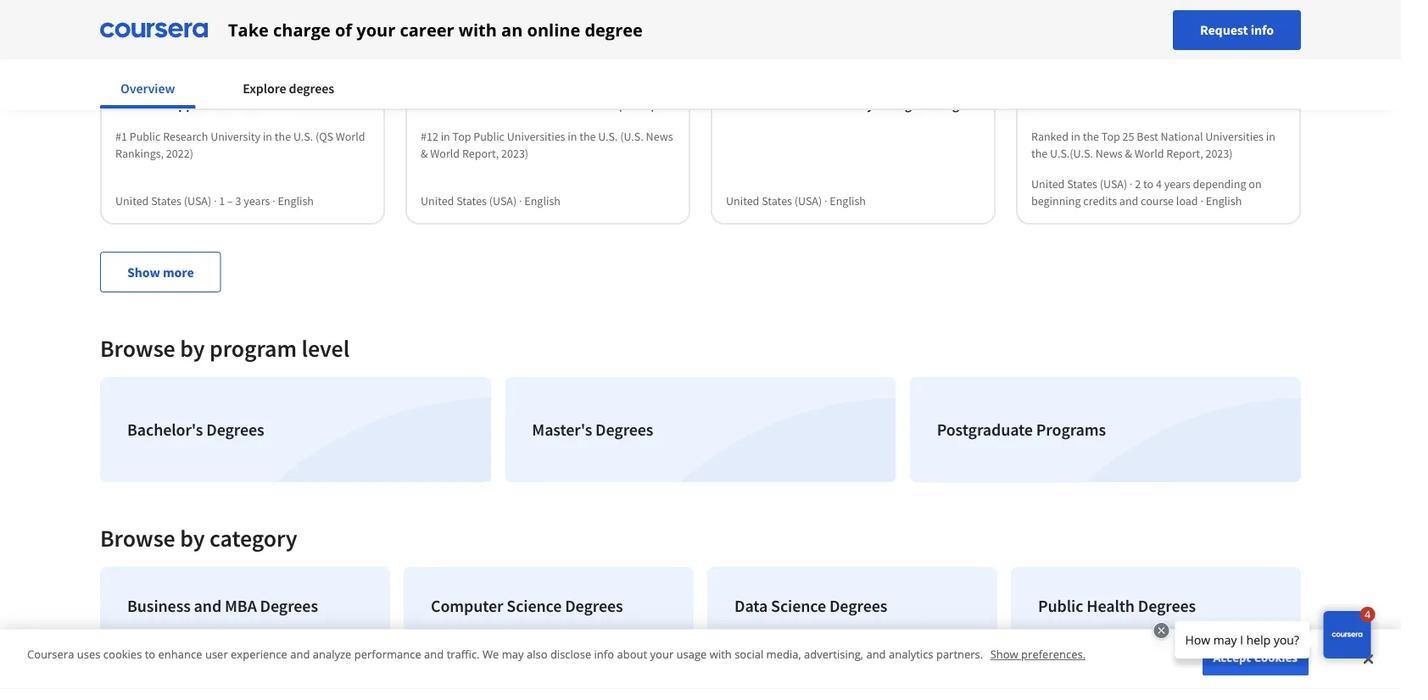 Task type: vqa. For each thing, say whether or not it's contained in the screenshot.
TAB LIST
yes



Task type: describe. For each thing, give the bounding box(es) containing it.
administration
[[529, 96, 615, 113]]

tab list containing overview
[[100, 68, 382, 109]]

the down ranked
[[1031, 146, 1048, 161]]

#1
[[115, 129, 127, 144]]

cookies
[[103, 647, 142, 662]]

united states (usa) · 2 to 4 years depending on beginning credits and course load · english
[[1031, 176, 1262, 208]]

info inside button
[[1251, 22, 1274, 39]]

coursera uses cookies to enhance user experience and analyze performance and traffic. we may also disclose info about your usage with social media, advertising, and analytics partners. show preferences.
[[27, 647, 1086, 662]]

program
[[209, 334, 297, 363]]

years for liberal
[[1164, 176, 1190, 191]]

study
[[840, 96, 874, 113]]

the up u.s.(u.s.
[[1083, 129, 1099, 144]]

bachelor of arts in liberal studies link
[[1031, 94, 1286, 114]]

data science degrees
[[734, 596, 887, 617]]

report, inside ranked in the top 25 best national universities in the u.s.(u.s. news & world report, 2023)
[[1166, 146, 1203, 161]]

health
[[1087, 596, 1135, 617]]

2023) inside #12 in top public universities in the u.s. (u.s. news & world report, 2023)
[[501, 146, 528, 161]]

master of advanced study in engineering
[[726, 96, 959, 113]]

we
[[483, 647, 499, 662]]

25
[[1122, 129, 1134, 144]]

top inside #12 in top public universities in the u.s. (u.s. news & world report, 2023)
[[453, 129, 471, 144]]

3 english from the left
[[830, 193, 866, 208]]

science for computer science degrees
[[507, 596, 562, 617]]

master for master of applied data science
[[115, 96, 154, 113]]

1 vertical spatial with
[[710, 647, 732, 662]]

list for browse by category
[[93, 560, 1308, 689]]

computer
[[431, 596, 503, 617]]

degrees right health
[[1138, 596, 1196, 617]]

course
[[1141, 193, 1174, 208]]

an
[[501, 18, 523, 42]]

enhance
[[158, 647, 202, 662]]

united states (usa) · 1 – 3 years · english
[[115, 193, 314, 208]]

career
[[400, 18, 454, 42]]

traffic.
[[447, 647, 480, 662]]

may
[[502, 647, 524, 662]]

1 vertical spatial your
[[650, 647, 674, 662]]

science for data science degrees
[[771, 596, 826, 617]]

request info button
[[1173, 10, 1301, 50]]

category
[[209, 523, 297, 553]]

ranked
[[1031, 129, 1069, 144]]

the inside #1 public research university in the u.s. (qs world rankings, 2022)
[[275, 129, 291, 144]]

take charge of your career with an online degree
[[228, 18, 643, 42]]

degree
[[585, 18, 643, 42]]

business inside 'list'
[[127, 596, 191, 617]]

business and mba degrees link
[[100, 567, 390, 645]]

& inside ranked in the top 25 best national universities in the u.s.(u.s. news & world report, 2023)
[[1125, 146, 1132, 161]]

2023) inside ranked in the top 25 best national universities in the u.s.(u.s. news & world report, 2023)
[[1205, 146, 1233, 161]]

1 vertical spatial show
[[990, 647, 1018, 662]]

and left mba
[[194, 596, 221, 617]]

2
[[1135, 176, 1141, 191]]

to inside the united states (usa) · 2 to 4 years depending on beginning credits and course load · english
[[1143, 176, 1154, 191]]

(qs
[[315, 129, 333, 144]]

analyze
[[313, 647, 351, 662]]

and left the traffic.
[[424, 647, 444, 662]]

1 united states (usa) · english from the left
[[421, 193, 560, 208]]

1 vertical spatial data
[[734, 596, 768, 617]]

u.s.(u.s.
[[1050, 146, 1093, 161]]

credits
[[1083, 193, 1117, 208]]

bachelor's
[[127, 419, 203, 440]]

postgraduate programs
[[937, 419, 1106, 440]]

bachelor of arts in liberal studies
[[1031, 96, 1224, 113]]

disclose
[[550, 647, 591, 662]]

liberal
[[1139, 96, 1178, 113]]

browse by category
[[100, 523, 297, 553]]

master of applied data science link
[[115, 94, 370, 114]]

more
[[163, 264, 194, 281]]

news inside ranked in the top 25 best national universities in the u.s.(u.s. news & world report, 2023)
[[1095, 146, 1123, 161]]

4
[[1156, 176, 1162, 191]]

of for bachelor of arts in liberal studies
[[1085, 96, 1097, 113]]

business and mba degrees
[[127, 596, 318, 617]]

states for applied
[[151, 193, 181, 208]]

public inside #1 public research university in the u.s. (qs world rankings, 2022)
[[130, 129, 161, 144]]

arts
[[1099, 96, 1122, 113]]

analytics
[[889, 647, 933, 662]]

computer science degrees link
[[404, 567, 694, 645]]

2022)
[[166, 146, 193, 161]]

united for master of applied data science
[[115, 193, 149, 208]]

degrees right mba
[[260, 596, 318, 617]]

partners.
[[936, 647, 983, 662]]

best
[[1137, 129, 1158, 144]]

experience
[[231, 647, 287, 662]]

advertising,
[[804, 647, 863, 662]]

accept cookies
[[1213, 650, 1298, 666]]

master's degrees
[[532, 419, 653, 440]]

#1 public research university in the u.s. (qs world rankings, 2022)
[[115, 129, 365, 161]]

on
[[1249, 176, 1262, 191]]

top inside ranked in the top 25 best national universities in the u.s.(u.s. news & world report, 2023)
[[1101, 129, 1120, 144]]

bachelor's degrees link
[[100, 377, 491, 482]]

news inside #12 in top public universities in the u.s. (u.s. news & world report, 2023)
[[646, 129, 673, 144]]

universities inside ranked in the top 25 best national universities in the u.s.(u.s. news & world report, 2023)
[[1205, 129, 1264, 144]]

and inside the united states (usa) · 2 to 4 years depending on beginning credits and course load · english
[[1119, 193, 1138, 208]]

computer science degrees
[[431, 596, 623, 617]]

by for program
[[180, 334, 205, 363]]

& inside #12 in top public universities in the u.s. (u.s. news & world report, 2023)
[[421, 146, 428, 161]]

postgraduate programs link
[[910, 377, 1301, 482]]

explore
[[243, 80, 286, 97]]

postgraduate
[[937, 419, 1033, 440]]

list for browse by program level
[[93, 370, 1308, 489]]

browse by program level
[[100, 334, 350, 363]]

united for bachelor of arts in liberal studies
[[1031, 176, 1065, 191]]

public health degrees link
[[1011, 567, 1301, 645]]

explore degrees button
[[222, 68, 355, 109]]

accept cookies button
[[1202, 641, 1308, 676]]

master of advanced study in engineering link
[[726, 94, 980, 114]]

(imba)
[[618, 96, 655, 113]]

(usa) for business
[[489, 193, 517, 208]]

2 horizontal spatial public
[[1038, 596, 1083, 617]]

rankings,
[[115, 146, 164, 161]]

in inside "link"
[[876, 96, 887, 113]]

of for master of advanced study in engineering
[[767, 96, 779, 113]]

social
[[735, 647, 763, 662]]

science inside master of applied data science link
[[247, 96, 291, 113]]

cookies
[[1254, 650, 1298, 666]]

1
[[219, 193, 225, 208]]

mba
[[225, 596, 257, 617]]

states for arts
[[1067, 176, 1097, 191]]

about
[[617, 647, 647, 662]]

u.s. inside #1 public research university in the u.s. (qs world rankings, 2022)
[[293, 129, 313, 144]]

show more button
[[100, 252, 221, 292]]

the inside #12 in top public universities in the u.s. (u.s. news & world report, 2023)
[[579, 129, 596, 144]]

of for master of business administration (imba)
[[462, 96, 474, 113]]



Task type: locate. For each thing, give the bounding box(es) containing it.
applied
[[171, 96, 215, 113]]

the
[[275, 129, 291, 144], [579, 129, 596, 144], [1083, 129, 1099, 144], [1031, 146, 1048, 161]]

4 english from the left
[[1206, 193, 1242, 208]]

1 vertical spatial business
[[127, 596, 191, 617]]

years
[[1164, 176, 1190, 191], [244, 193, 270, 208]]

0 vertical spatial to
[[1143, 176, 1154, 191]]

0 horizontal spatial &
[[421, 146, 428, 161]]

2 list from the top
[[93, 560, 1308, 689]]

business
[[476, 96, 527, 113], [127, 596, 191, 617]]

0 horizontal spatial universities
[[507, 129, 565, 144]]

of for university of michigan
[[197, 67, 206, 82]]

2 horizontal spatial world
[[1135, 146, 1164, 161]]

0 horizontal spatial with
[[459, 18, 497, 42]]

by left category on the left bottom of page
[[180, 523, 205, 553]]

and left analytics
[[866, 647, 886, 662]]

report, down master of business administration (imba)
[[462, 146, 499, 161]]

0 vertical spatial by
[[180, 334, 205, 363]]

advanced
[[782, 96, 838, 113]]

of inside "link"
[[767, 96, 779, 113]]

0 vertical spatial list
[[93, 370, 1308, 489]]

of down take charge of your career with an online degree
[[462, 96, 474, 113]]

show more
[[127, 264, 194, 281]]

show inside "button"
[[127, 264, 160, 281]]

0 vertical spatial browse
[[100, 334, 175, 363]]

0 vertical spatial info
[[1251, 22, 1274, 39]]

years right 4
[[1164, 176, 1190, 191]]

2 browse from the top
[[100, 523, 175, 553]]

2023) down master of business administration (imba)
[[501, 146, 528, 161]]

0 horizontal spatial show
[[127, 264, 160, 281]]

university up applied
[[144, 67, 194, 82]]

0 horizontal spatial news
[[646, 129, 673, 144]]

the left (qs
[[275, 129, 291, 144]]

(usa) for arts
[[1100, 176, 1127, 191]]

tab list
[[100, 68, 382, 109]]

level
[[301, 334, 350, 363]]

of left advanced
[[767, 96, 779, 113]]

the down administration
[[579, 129, 596, 144]]

2 universities from the left
[[1205, 129, 1264, 144]]

2 report, from the left
[[1166, 146, 1203, 161]]

0 horizontal spatial united states (usa) · english
[[421, 193, 560, 208]]

list
[[93, 370, 1308, 489], [93, 560, 1308, 689]]

0 horizontal spatial info
[[594, 647, 614, 662]]

university
[[144, 67, 194, 82], [210, 129, 260, 144]]

1 horizontal spatial university
[[210, 129, 260, 144]]

1 horizontal spatial science
[[507, 596, 562, 617]]

1 u.s. from the left
[[293, 129, 313, 144]]

1 horizontal spatial universities
[[1205, 129, 1264, 144]]

united states (usa) · english
[[421, 193, 560, 208], [726, 193, 866, 208]]

0 horizontal spatial your
[[356, 18, 395, 42]]

states
[[1067, 176, 1097, 191], [151, 193, 181, 208], [456, 193, 487, 208], [762, 193, 792, 208]]

public
[[130, 129, 161, 144], [473, 129, 505, 144], [1038, 596, 1083, 617]]

with
[[459, 18, 497, 42], [710, 647, 732, 662]]

0 horizontal spatial to
[[145, 647, 155, 662]]

1 universities from the left
[[507, 129, 565, 144]]

2 u.s. from the left
[[598, 129, 618, 144]]

report,
[[462, 146, 499, 161], [1166, 146, 1203, 161]]

in
[[876, 96, 887, 113], [1125, 96, 1136, 113], [263, 129, 272, 144], [441, 129, 450, 144], [568, 129, 577, 144], [1071, 129, 1080, 144], [1266, 129, 1275, 144]]

by left program
[[180, 334, 205, 363]]

0 horizontal spatial world
[[336, 129, 365, 144]]

user
[[205, 647, 228, 662]]

also
[[527, 647, 547, 662]]

0 horizontal spatial top
[[453, 129, 471, 144]]

university inside #1 public research university in the u.s. (qs world rankings, 2022)
[[210, 129, 260, 144]]

your right the about
[[650, 647, 674, 662]]

2 horizontal spatial science
[[771, 596, 826, 617]]

0 horizontal spatial university
[[144, 67, 194, 82]]

0 horizontal spatial u.s.
[[293, 129, 313, 144]]

report, down 'national'
[[1166, 146, 1203, 161]]

data down the michigan on the left top of the page
[[218, 96, 244, 113]]

1 list from the top
[[93, 370, 1308, 489]]

2 master from the left
[[421, 96, 459, 113]]

0 horizontal spatial master
[[115, 96, 154, 113]]

world right (qs
[[336, 129, 365, 144]]

top left 25
[[1101, 129, 1120, 144]]

coursera
[[27, 647, 74, 662]]

1 2023) from the left
[[501, 146, 528, 161]]

u.s. left (qs
[[293, 129, 313, 144]]

u.s. inside #12 in top public universities in the u.s. (u.s. news & world report, 2023)
[[598, 129, 618, 144]]

0 vertical spatial business
[[476, 96, 527, 113]]

1 horizontal spatial show
[[990, 647, 1018, 662]]

news right the (u.s.
[[646, 129, 673, 144]]

english inside the united states (usa) · 2 to 4 years depending on beginning credits and course load · english
[[1206, 193, 1242, 208]]

of left "arts"
[[1085, 96, 1097, 113]]

bachelor's degrees
[[127, 419, 264, 440]]

united for master of business administration (imba)
[[421, 193, 454, 208]]

explore degrees
[[243, 80, 334, 97]]

public inside #12 in top public universities in the u.s. (u.s. news & world report, 2023)
[[473, 129, 505, 144]]

take
[[228, 18, 269, 42]]

1 vertical spatial info
[[594, 647, 614, 662]]

1 horizontal spatial united states (usa) · english
[[726, 193, 866, 208]]

u.s. left the (u.s.
[[598, 129, 618, 144]]

1 english from the left
[[278, 193, 314, 208]]

1 horizontal spatial u.s.
[[598, 129, 618, 144]]

1 horizontal spatial news
[[1095, 146, 1123, 161]]

accept
[[1213, 650, 1251, 666]]

preferences.
[[1021, 647, 1086, 662]]

master for master of advanced study in engineering
[[726, 96, 765, 113]]

2023)
[[501, 146, 528, 161], [1205, 146, 1233, 161]]

and left analyze
[[290, 647, 310, 662]]

of left the michigan on the left top of the page
[[197, 67, 206, 82]]

browse for browse by category
[[100, 523, 175, 553]]

public up rankings, at the left of page
[[130, 129, 161, 144]]

2 & from the left
[[1125, 146, 1132, 161]]

& down '#12'
[[421, 146, 428, 161]]

world inside #1 public research university in the u.s. (qs world rankings, 2022)
[[336, 129, 365, 144]]

science inside computer science degrees link
[[507, 596, 562, 617]]

1 horizontal spatial info
[[1251, 22, 1274, 39]]

1 horizontal spatial top
[[1101, 129, 1120, 144]]

master up '#12'
[[421, 96, 459, 113]]

1 horizontal spatial master
[[421, 96, 459, 113]]

0 horizontal spatial report,
[[462, 146, 499, 161]]

master inside "link"
[[726, 96, 765, 113]]

science inside data science degrees link
[[771, 596, 826, 617]]

top
[[453, 129, 471, 144], [1101, 129, 1120, 144]]

1 horizontal spatial public
[[473, 129, 505, 144]]

list containing business and mba degrees
[[93, 560, 1308, 689]]

states for business
[[456, 193, 487, 208]]

in inside #1 public research university in the u.s. (qs world rankings, 2022)
[[263, 129, 272, 144]]

public up "preferences."
[[1038, 596, 1083, 617]]

of
[[335, 18, 352, 42], [197, 67, 206, 82], [157, 96, 168, 113], [462, 96, 474, 113], [767, 96, 779, 113], [1085, 96, 1097, 113]]

world down best
[[1135, 146, 1164, 161]]

overview
[[120, 80, 175, 97]]

charge
[[273, 18, 331, 42]]

1 horizontal spatial &
[[1125, 146, 1132, 161]]

and
[[1119, 193, 1138, 208], [194, 596, 221, 617], [290, 647, 310, 662], [424, 647, 444, 662], [866, 647, 886, 662]]

to right cookies
[[145, 647, 155, 662]]

3 master from the left
[[726, 96, 765, 113]]

universities down studies
[[1205, 129, 1264, 144]]

data science degrees link
[[707, 567, 997, 645]]

degrees up advertising,
[[829, 596, 887, 617]]

online
[[527, 18, 580, 42]]

master's degrees link
[[505, 377, 896, 482]]

0 horizontal spatial years
[[244, 193, 270, 208]]

show left more
[[127, 264, 160, 281]]

1 horizontal spatial with
[[710, 647, 732, 662]]

news down 25
[[1095, 146, 1123, 161]]

2 by from the top
[[180, 523, 205, 553]]

1 vertical spatial to
[[145, 647, 155, 662]]

engineering
[[890, 96, 959, 113]]

–
[[227, 193, 233, 208]]

0 vertical spatial your
[[356, 18, 395, 42]]

1 top from the left
[[453, 129, 471, 144]]

world down '#12'
[[430, 146, 460, 161]]

and down 2
[[1119, 193, 1138, 208]]

national
[[1161, 129, 1203, 144]]

2023) up the depending
[[1205, 146, 1233, 161]]

your left "career"
[[356, 18, 395, 42]]

world inside #12 in top public universities in the u.s. (u.s. news & world report, 2023)
[[430, 146, 460, 161]]

master of business administration (imba)
[[421, 96, 655, 113]]

of left applied
[[157, 96, 168, 113]]

#12 in top public universities in the u.s. (u.s. news & world report, 2023)
[[421, 129, 673, 161]]

(u.s.
[[620, 129, 644, 144]]

1 vertical spatial university
[[210, 129, 260, 144]]

states inside the united states (usa) · 2 to 4 years depending on beginning credits and course load · english
[[1067, 176, 1097, 191]]

0 vertical spatial news
[[646, 129, 673, 144]]

0 vertical spatial with
[[459, 18, 497, 42]]

of right "charge" at the left top of the page
[[335, 18, 352, 42]]

master
[[115, 96, 154, 113], [421, 96, 459, 113], [726, 96, 765, 113]]

degrees
[[289, 80, 334, 97]]

1 horizontal spatial to
[[1143, 176, 1154, 191]]

0 horizontal spatial 2023)
[[501, 146, 528, 161]]

news
[[646, 129, 673, 144], [1095, 146, 1123, 161]]

1 vertical spatial list
[[93, 560, 1308, 689]]

& down 25
[[1125, 146, 1132, 161]]

beginning
[[1031, 193, 1081, 208]]

public down master of business administration (imba)
[[473, 129, 505, 144]]

ranked in the top 25 best national universities in the u.s.(u.s. news & world report, 2023)
[[1031, 129, 1275, 161]]

by
[[180, 334, 205, 363], [180, 523, 205, 553]]

with left the an
[[459, 18, 497, 42]]

years right 3
[[244, 193, 270, 208]]

programs
[[1036, 419, 1106, 440]]

business up enhance
[[127, 596, 191, 617]]

master of applied data science
[[115, 96, 291, 113]]

0 vertical spatial show
[[127, 264, 160, 281]]

0 horizontal spatial science
[[247, 96, 291, 113]]

3
[[235, 193, 241, 208]]

(usa) inside the united states (usa) · 2 to 4 years depending on beginning credits and course load · english
[[1100, 176, 1127, 191]]

uses
[[77, 647, 100, 662]]

studies
[[1181, 96, 1224, 113]]

info right request
[[1251, 22, 1274, 39]]

(usa)
[[1100, 176, 1127, 191], [184, 193, 211, 208], [489, 193, 517, 208], [794, 193, 822, 208]]

2 top from the left
[[1101, 129, 1120, 144]]

1 vertical spatial browse
[[100, 523, 175, 553]]

performance
[[354, 647, 421, 662]]

universities down master of business administration (imba)
[[507, 129, 565, 144]]

2 english from the left
[[524, 193, 560, 208]]

1 vertical spatial years
[[244, 193, 270, 208]]

report, inside #12 in top public universities in the u.s. (u.s. news & world report, 2023)
[[462, 146, 499, 161]]

master's
[[532, 419, 592, 440]]

load
[[1176, 193, 1198, 208]]

1 by from the top
[[180, 334, 205, 363]]

info left the about
[[594, 647, 614, 662]]

university of michigan
[[144, 67, 253, 82]]

0 vertical spatial data
[[218, 96, 244, 113]]

2 united states (usa) · english from the left
[[726, 193, 866, 208]]

2 horizontal spatial master
[[726, 96, 765, 113]]

public health degrees
[[1038, 596, 1196, 617]]

(usa) for applied
[[184, 193, 211, 208]]

1 horizontal spatial years
[[1164, 176, 1190, 191]]

1 horizontal spatial report,
[[1166, 146, 1203, 161]]

0 horizontal spatial data
[[218, 96, 244, 113]]

with left "social" on the bottom right of the page
[[710, 647, 732, 662]]

#12
[[421, 129, 438, 144]]

1 horizontal spatial data
[[734, 596, 768, 617]]

years for science
[[244, 193, 270, 208]]

list containing bachelor's degrees
[[93, 370, 1308, 489]]

world inside ranked in the top 25 best national universities in the u.s.(u.s. news & world report, 2023)
[[1135, 146, 1164, 161]]

browse for browse by program level
[[100, 334, 175, 363]]

master of business administration (imba) link
[[421, 94, 675, 114]]

universities inside #12 in top public universities in the u.s. (u.s. news & world report, 2023)
[[507, 129, 565, 144]]

united inside the united states (usa) · 2 to 4 years depending on beginning credits and course load · english
[[1031, 176, 1065, 191]]

1 horizontal spatial 2023)
[[1205, 146, 1233, 161]]

to left 4
[[1143, 176, 1154, 191]]

master left advanced
[[726, 96, 765, 113]]

0 vertical spatial years
[[1164, 176, 1190, 191]]

request info
[[1200, 22, 1274, 39]]

0 horizontal spatial business
[[127, 596, 191, 617]]

data up "social" on the bottom right of the page
[[734, 596, 768, 617]]

show right partners.
[[990, 647, 1018, 662]]

by for category
[[180, 523, 205, 553]]

master up #1
[[115, 96, 154, 113]]

your
[[356, 18, 395, 42], [650, 647, 674, 662]]

business up #12 in top public universities in the u.s. (u.s. news & world report, 2023)
[[476, 96, 527, 113]]

1 & from the left
[[421, 146, 428, 161]]

1 horizontal spatial business
[[476, 96, 527, 113]]

1 horizontal spatial world
[[430, 146, 460, 161]]

1 vertical spatial by
[[180, 523, 205, 553]]

1 report, from the left
[[462, 146, 499, 161]]

media,
[[766, 647, 801, 662]]

show preferences. link
[[990, 647, 1086, 662]]

1 browse from the top
[[100, 334, 175, 363]]

request
[[1200, 22, 1248, 39]]

coursera image
[[100, 17, 208, 44]]

degrees up disclose
[[565, 596, 623, 617]]

years inside the united states (usa) · 2 to 4 years depending on beginning credits and course load · english
[[1164, 176, 1190, 191]]

1 master from the left
[[115, 96, 154, 113]]

top right '#12'
[[453, 129, 471, 144]]

michigan
[[209, 67, 253, 82]]

of for master of applied data science
[[157, 96, 168, 113]]

degrees right master's
[[595, 419, 653, 440]]

0 vertical spatial university
[[144, 67, 194, 82]]

university down master of applied data science link
[[210, 129, 260, 144]]

2 2023) from the left
[[1205, 146, 1233, 161]]

1 vertical spatial news
[[1095, 146, 1123, 161]]

0 horizontal spatial public
[[130, 129, 161, 144]]

master for master of business administration (imba)
[[421, 96, 459, 113]]

1 horizontal spatial your
[[650, 647, 674, 662]]

degrees right bachelor's
[[206, 419, 264, 440]]

research
[[163, 129, 208, 144]]

overview button
[[100, 68, 195, 109]]



